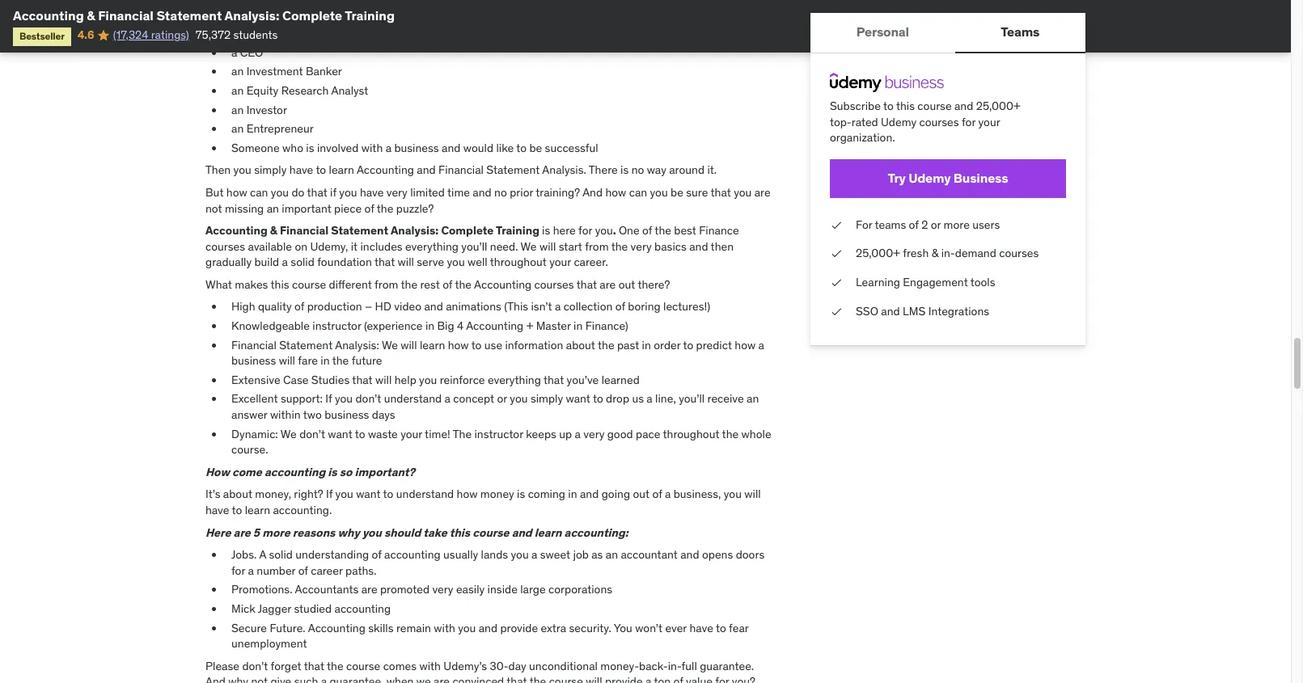 Task type: locate. For each thing, give the bounding box(es) containing it.
not
[[205, 201, 222, 216], [251, 675, 268, 684]]

master
[[536, 319, 571, 333]]

training for accounting & financial statement analysis: complete training is here for you .
[[496, 223, 540, 238]]

you right help
[[419, 373, 437, 387]]

throughout inside one of the best finance courses available on udemy, it includes everything you'll need. we will start from the very basics and then gradually build a solid foundation that will serve you well throughout your career.
[[490, 255, 547, 270]]

your inside one of the best finance courses available on udemy, it includes everything you'll need. we will start from the very basics and then gradually build a solid foundation that will serve you well throughout your career.
[[549, 255, 571, 270]]

1 xsmall image from the top
[[830, 246, 843, 262]]

1 vertical spatial if
[[326, 487, 333, 502]]

1 horizontal spatial everything
[[488, 373, 541, 387]]

sure
[[686, 185, 708, 200]]

xsmall image left "for"
[[830, 217, 843, 233]]

1 vertical spatial xsmall image
[[830, 275, 843, 291]]

from up hd
[[375, 277, 398, 292]]

2 vertical spatial don't
[[242, 659, 268, 674]]

you?
[[732, 675, 755, 684]]

tab list containing personal
[[811, 13, 1086, 53]]

this up usually
[[450, 525, 470, 540]]

tab list
[[811, 13, 1086, 53]]

your down start
[[549, 255, 571, 270]]

will down '(experience'
[[401, 338, 417, 352]]

studies
[[311, 373, 350, 387]]

is
[[306, 141, 314, 155], [621, 163, 629, 177], [542, 223, 550, 238], [328, 465, 337, 480], [517, 487, 525, 502]]

build
[[254, 255, 279, 270]]

accounting inside a financial manager a cfo a ceo an investment banker an equity research analyst an investor an entrepreneur someone who is involved with a business and would like to be successful then you simply have to learn accounting and financial statement analysis. there is no way around it. but how can you do that if you have very limited time and no prior training? and how can you be sure that you are not missing an important piece of the puzzle?
[[357, 163, 414, 177]]

1 vertical spatial instructor
[[474, 427, 523, 441]]

is left here
[[542, 223, 550, 238]]

instructor down production
[[312, 319, 361, 333]]

courses inside one of the best finance courses available on udemy, it includes everything you'll need. we will start from the very basics and then gradually build a solid foundation that will serve you well throughout your career.
[[205, 239, 245, 254]]

successful
[[545, 141, 598, 155]]

your left the time! on the left bottom of page
[[401, 427, 422, 441]]

financial down knowledgeable
[[231, 338, 277, 352]]

that right 'sure'
[[711, 185, 731, 200]]

inside
[[487, 583, 518, 597]]

and inside a financial manager a cfo a ceo an investment banker an equity research analyst an investor an entrepreneur someone who is involved with a business and would like to be successful then you simply have to learn accounting and financial statement analysis. there is no way around it. but how can you do that if you have very limited time and no prior training? and how can you be sure that you are not missing an important piece of the puzzle?
[[583, 185, 603, 200]]

more
[[944, 217, 970, 232], [262, 525, 290, 540]]

you'll up well
[[461, 239, 487, 254]]

around
[[669, 163, 705, 177]]

course.
[[231, 443, 268, 457]]

1 vertical spatial why
[[228, 675, 248, 684]]

simply
[[254, 163, 287, 177], [531, 392, 563, 406]]

1 vertical spatial you'll
[[679, 392, 705, 406]]

understanding
[[296, 548, 369, 562]]

more right 5
[[262, 525, 290, 540]]

sso
[[856, 304, 879, 318]]

financial up on
[[280, 223, 329, 238]]

subscribe to this course and 25,000+ top‑rated udemy courses for your organization.
[[830, 99, 1021, 145]]

xsmall image for for
[[830, 217, 843, 233]]

learn up sweet
[[535, 525, 562, 540]]

up
[[559, 427, 572, 441]]

this up quality
[[271, 277, 289, 292]]

is right money
[[517, 487, 525, 502]]

us
[[632, 392, 644, 406]]

1 xsmall image from the top
[[830, 217, 843, 233]]

makes
[[235, 277, 268, 292]]

to inside subscribe to this course and 25,000+ top‑rated udemy courses for your organization.
[[883, 99, 894, 113]]

the down finance)
[[598, 338, 614, 352]]

0 vertical spatial training
[[345, 7, 395, 23]]

business up limited
[[394, 141, 439, 155]]

doors
[[736, 548, 765, 562]]

business up extensive
[[231, 354, 276, 368]]

4
[[457, 319, 464, 333]]

training right manager on the top of page
[[345, 7, 395, 23]]

0 horizontal spatial analysis:
[[225, 7, 279, 23]]

xsmall image
[[830, 246, 843, 262], [830, 304, 843, 320]]

finance)
[[585, 319, 628, 333]]

1 horizontal spatial you'll
[[679, 392, 705, 406]]

we right need.
[[521, 239, 537, 254]]

there
[[589, 163, 618, 177]]

simply inside a financial manager a cfo a ceo an investment banker an equity research analyst an investor an entrepreneur someone who is involved with a business and would like to be successful then you simply have to learn accounting and financial statement analysis. there is no way around it. but how can you do that if you have very limited time and no prior training? and how can you be sure that you are not missing an important piece of the puzzle?
[[254, 163, 287, 177]]

xsmall image
[[830, 217, 843, 233], [830, 275, 843, 291]]

complete for accounting & financial statement analysis: complete training is here for you .
[[441, 223, 494, 238]]

not down but
[[205, 201, 222, 216]]

1 horizontal spatial about
[[566, 338, 595, 352]]

1 vertical spatial business
[[231, 354, 276, 368]]

1 horizontal spatial provide
[[605, 675, 643, 684]]

0 horizontal spatial or
[[497, 392, 507, 406]]

0 horizontal spatial why
[[228, 675, 248, 684]]

tools
[[971, 275, 995, 290]]

1 vertical spatial everything
[[488, 373, 541, 387]]

statement down like on the top left of the page
[[486, 163, 540, 177]]

not inside a financial manager a cfo a ceo an investment banker an equity research analyst an investor an entrepreneur someone who is involved with a business and would like to be successful then you simply have to learn accounting and financial statement analysis. there is no way around it. but how can you do that if you have very limited time and no prior training? and how can you be sure that you are not missing an important piece of the puzzle?
[[205, 201, 222, 216]]

statement inside "what makes this course different from the rest of the accounting courses that are out there? high quality of production – hd video and animations (this isn't a collection of boring lectures!) knowledgeable instructor (experience in big 4 accounting + master in finance) financial statement analysis: we will learn how to use information about the past in order to predict how a business will fare in the future extensive case studies that will help you reinforce everything that you've learned excellent support: if you don't understand a concept or you simply want to drop us a line, you'll receive an answer within two business days dynamic: we don't want to waste your time! the instructor keeps up a very good pace throughout the whole course. how come accounting is so important? it's about money, right? if you want to understand how money is coming in and going out of a business, you will have to learn accounting. here are 5 more reasons why you should take this course and learn accounting: jobs. a solid understanding of accounting usually lands you a sweet job as an accountant and opens doors for a number of career paths. promotions. accountants are promoted very easily inside large corporations mick jagger studied accounting secure future. accounting skills remain with you and provide extra security. you won't ever have to fear unemployment please don't forget that the course comes with udemy's 30-day unconditional money-back-in-full guarantee. and why not give such a guarantee, when we are convinced that the course will provide a ton of value for you?"
[[279, 338, 333, 352]]

2 vertical spatial &
[[932, 246, 939, 261]]

1 vertical spatial about
[[223, 487, 252, 502]]

in
[[425, 319, 435, 333], [574, 319, 583, 333], [642, 338, 651, 352], [321, 354, 330, 368], [568, 487, 577, 502]]

of inside a financial manager a cfo a ceo an investment banker an equity research analyst an investor an entrepreneur someone who is involved with a business and would like to be successful then you simply have to learn accounting and financial statement analysis. there is no way around it. but how can you do that if you have very limited time and no prior training? and how can you be sure that you are not missing an important piece of the puzzle?
[[364, 201, 374, 216]]

not inside "what makes this course different from the rest of the accounting courses that are out there? high quality of production – hd video and animations (this isn't a collection of boring lectures!) knowledgeable instructor (experience in big 4 accounting + master in finance) financial statement analysis: we will learn how to use information about the past in order to predict how a business will fare in the future extensive case studies that will help you reinforce everything that you've learned excellent support: if you don't understand a concept or you simply want to drop us a line, you'll receive an answer within two business days dynamic: we don't want to waste your time! the instructor keeps up a very good pace throughout the whole course. how come accounting is so important? it's about money, right? if you want to understand how money is coming in and going out of a business, you will have to learn accounting. here are 5 more reasons why you should take this course and learn accounting: jobs. a solid understanding of accounting usually lands you a sweet job as an accountant and opens doors for a number of career paths. promotions. accountants are promoted very easily inside large corporations mick jagger studied accounting secure future. accounting skills remain with you and provide extra security. you won't ever have to fear unemployment please don't forget that the course comes with udemy's 30-day unconditional money-back-in-full guarantee. and why not give such a guarantee, when we are convinced that the course will provide a ton of value for you?"
[[251, 675, 268, 684]]

and down please
[[205, 675, 226, 684]]

25,000+ up "learning"
[[856, 246, 900, 261]]

are inside a financial manager a cfo a ceo an investment banker an equity research analyst an investor an entrepreneur someone who is involved with a business and would like to be successful then you simply have to learn accounting and financial statement analysis. there is no way around it. but how can you do that if you have very limited time and no prior training? and how can you be sure that you are not missing an important piece of the puzzle?
[[755, 185, 771, 200]]

2 xsmall image from the top
[[830, 304, 843, 320]]

2 xsmall image from the top
[[830, 275, 843, 291]]

going
[[602, 487, 630, 502]]

solid down on
[[291, 255, 315, 270]]

solid inside "what makes this course different from the rest of the accounting courses that are out there? high quality of production – hd video and animations (this isn't a collection of boring lectures!) knowledgeable instructor (experience in big 4 accounting + master in finance) financial statement analysis: we will learn how to use information about the past in order to predict how a business will fare in the future extensive case studies that will help you reinforce everything that you've learned excellent support: if you don't understand a concept or you simply want to drop us a line, you'll receive an answer within two business days dynamic: we don't want to waste your time! the instructor keeps up a very good pace throughout the whole course. how come accounting is so important? it's about money, right? if you want to understand how money is coming in and going out of a business, you will have to learn accounting. here are 5 more reasons why you should take this course and learn accounting: jobs. a solid understanding of accounting usually lands you a sweet job as an accountant and opens doors for a number of career paths. promotions. accountants are promoted very easily inside large corporations mick jagger studied accounting secure future. accounting skills remain with you and provide extra security. you won't ever have to fear unemployment please don't forget that the course comes with udemy's 30-day unconditional money-back-in-full guarantee. and why not give such a guarantee, when we are convinced that the course will provide a ton of value for you?"
[[269, 548, 293, 562]]

from inside "what makes this course different from the rest of the accounting courses that are out there? high quality of production – hd video and animations (this isn't a collection of boring lectures!) knowledgeable instructor (experience in big 4 accounting + master in finance) financial statement analysis: we will learn how to use information about the past in order to predict how a business will fare in the future extensive case studies that will help you reinforce everything that you've learned excellent support: if you don't understand a concept or you simply want to drop us a line, you'll receive an answer within two business days dynamic: we don't want to waste your time! the instructor keeps up a very good pace throughout the whole course. how come accounting is so important? it's about money, right? if you want to understand how money is coming in and going out of a business, you will have to learn accounting. here are 5 more reasons why you should take this course and learn accounting: jobs. a solid understanding of accounting usually lands you a sweet job as an accountant and opens doors for a number of career paths. promotions. accountants are promoted very easily inside large corporations mick jagger studied accounting secure future. accounting skills remain with you and provide extra security. you won't ever have to fear unemployment please don't forget that the course comes with udemy's 30-day unconditional money-back-in-full guarantee. and why not give such a guarantee, when we are convinced that the course will provide a ton of value for you?"
[[375, 277, 398, 292]]

1 horizontal spatial complete
[[441, 223, 494, 238]]

want
[[566, 392, 590, 406], [328, 427, 352, 441], [356, 487, 381, 502]]

solid inside one of the best finance courses available on udemy, it includes everything you'll need. we will start from the very basics and then gradually build a solid foundation that will serve you well throughout your career.
[[291, 255, 315, 270]]

30-
[[490, 659, 509, 674]]

mick
[[231, 602, 255, 616]]

analysis: for accounting & financial statement analysis: complete training is here for you .
[[391, 223, 439, 238]]

udemy right try
[[909, 170, 951, 186]]

with right the involved
[[361, 141, 383, 155]]

promotions.
[[231, 583, 292, 597]]

if right right?
[[326, 487, 333, 502]]

course up production
[[292, 277, 326, 292]]

of right piece
[[364, 201, 374, 216]]

0 vertical spatial from
[[585, 239, 609, 254]]

1 horizontal spatial simply
[[531, 392, 563, 406]]

throughout right pace
[[663, 427, 720, 441]]

course down udemy business image
[[918, 99, 952, 113]]

1 vertical spatial solid
[[269, 548, 293, 562]]

2 horizontal spatial we
[[521, 239, 537, 254]]

2 horizontal spatial this
[[896, 99, 915, 113]]

learn down big
[[420, 338, 445, 352]]

ever
[[665, 621, 687, 635]]

high
[[231, 300, 255, 314]]

0 horizontal spatial no
[[494, 185, 507, 200]]

and inside "what makes this course different from the rest of the accounting courses that are out there? high quality of production – hd video and animations (this isn't a collection of boring lectures!) knowledgeable instructor (experience in big 4 accounting + master in finance) financial statement analysis: we will learn how to use information about the past in order to predict how a business will fare in the future extensive case studies that will help you reinforce everything that you've learned excellent support: if you don't understand a concept or you simply want to drop us a line, you'll receive an answer within two business days dynamic: we don't want to waste your time! the instructor keeps up a very good pace throughout the whole course. how come accounting is so important? it's about money, right? if you want to understand how money is coming in and going out of a business, you will have to learn accounting. here are 5 more reasons why you should take this course and learn accounting: jobs. a solid understanding of accounting usually lands you a sweet job as an accountant and opens doors for a number of career paths. promotions. accountants are promoted very easily inside large corporations mick jagger studied accounting secure future. accounting skills remain with you and provide extra security. you won't ever have to fear unemployment please don't forget that the course comes with udemy's 30-day unconditional money-back-in-full guarantee. and why not give such a guarantee, when we are convinced that the course will provide a ton of value for you?"
[[205, 675, 226, 684]]

important
[[282, 201, 331, 216]]

try udemy business link
[[830, 159, 1066, 198]]

don't down two
[[299, 427, 325, 441]]

you left well
[[447, 255, 465, 270]]

right?
[[294, 487, 323, 502]]

a right build
[[282, 255, 288, 270]]

1 horizontal spatial be
[[671, 185, 684, 200]]

0 vertical spatial if
[[325, 392, 332, 406]]

udemy business image
[[830, 73, 944, 92]]

1 horizontal spatial throughout
[[663, 427, 720, 441]]

throughout
[[490, 255, 547, 270], [663, 427, 720, 441]]

0 vertical spatial everything
[[405, 239, 459, 254]]

2 horizontal spatial don't
[[356, 392, 381, 406]]

1 vertical spatial training
[[496, 223, 540, 238]]

2 can from the left
[[629, 185, 647, 200]]

0 horizontal spatial &
[[87, 7, 95, 23]]

to right like on the top left of the page
[[516, 141, 527, 155]]

or
[[931, 217, 941, 232], [497, 392, 507, 406]]

1 horizontal spatial no
[[631, 163, 644, 177]]

0 vertical spatial 25,000+
[[976, 99, 1021, 113]]

knowledgeable
[[231, 319, 310, 333]]

1 vertical spatial be
[[671, 185, 684, 200]]

for right here
[[578, 223, 592, 238]]

forget
[[271, 659, 301, 674]]

one of the best finance courses available on udemy, it includes everything you'll need. we will start from the very basics and then gradually build a solid foundation that will serve you well throughout your career.
[[205, 223, 739, 270]]

are down the career. at the left of the page
[[600, 277, 616, 292]]

1 horizontal spatial analysis:
[[335, 338, 379, 352]]

and right the time
[[473, 185, 492, 200]]

have up do
[[289, 163, 313, 177]]

analysis: inside "what makes this course different from the rest of the accounting courses that are out there? high quality of production – hd video and animations (this isn't a collection of boring lectures!) knowledgeable instructor (experience in big 4 accounting + master in finance) financial statement analysis: we will learn how to use information about the past in order to predict how a business will fare in the future extensive case studies that will help you reinforce everything that you've learned excellent support: if you don't understand a concept or you simply want to drop us a line, you'll receive an answer within two business days dynamic: we don't want to waste your time! the instructor keeps up a very good pace throughout the whole course. how come accounting is so important? it's about money, right? if you want to understand how money is coming in and going out of a business, you will have to learn accounting. here are 5 more reasons why you should take this course and learn accounting: jobs. a solid understanding of accounting usually lands you a sweet job as an accountant and opens doors for a number of career paths. promotions. accountants are promoted very easily inside large corporations mick jagger studied accounting secure future. accounting skills remain with you and provide extra security. you won't ever have to fear unemployment please don't forget that the course comes with udemy's 30-day unconditional money-back-in-full guarantee. and why not give such a guarantee, when we are convinced that the course will provide a ton of value for you?"
[[335, 338, 379, 352]]

0 horizontal spatial simply
[[254, 163, 287, 177]]

(this
[[504, 300, 528, 314]]

1 vertical spatial don't
[[299, 427, 325, 441]]

0 vertical spatial this
[[896, 99, 915, 113]]

you'll inside one of the best finance courses available on udemy, it includes everything you'll need. we will start from the very basics and then gradually build a solid foundation that will serve you well throughout your career.
[[461, 239, 487, 254]]

to down come
[[232, 503, 242, 518]]

2 horizontal spatial &
[[932, 246, 939, 261]]

0 horizontal spatial everything
[[405, 239, 459, 254]]

have
[[289, 163, 313, 177], [360, 185, 384, 200], [205, 503, 229, 518], [690, 621, 713, 635]]

in- up engagement
[[941, 246, 955, 261]]

0 vertical spatial with
[[361, 141, 383, 155]]

within
[[270, 408, 301, 422]]

0 vertical spatial accounting
[[265, 465, 325, 480]]

very down one
[[631, 239, 652, 254]]

2 vertical spatial want
[[356, 487, 381, 502]]

in- inside "what makes this course different from the rest of the accounting courses that are out there? high quality of production – hd video and animations (this isn't a collection of boring lectures!) knowledgeable instructor (experience in big 4 accounting + master in finance) financial statement analysis: we will learn how to use information about the past in order to predict how a business will fare in the future extensive case studies that will help you reinforce everything that you've learned excellent support: if you don't understand a concept or you simply want to drop us a line, you'll receive an answer within two business days dynamic: we don't want to waste your time! the instructor keeps up a very good pace throughout the whole course. how come accounting is so important? it's about money, right? if you want to understand how money is coming in and going out of a business, you will have to learn accounting. here are 5 more reasons why you should take this course and learn accounting: jobs. a solid understanding of accounting usually lands you a sweet job as an accountant and opens doors for a number of career paths. promotions. accountants are promoted very easily inside large corporations mick jagger studied accounting secure future. accounting skills remain with you and provide extra security. you won't ever have to fear unemployment please don't forget that the course comes with udemy's 30-day unconditional money-back-in-full guarantee. and why not give such a guarantee, when we are convinced that the course will provide a ton of value for you?"
[[668, 659, 682, 674]]

why down please
[[228, 675, 248, 684]]

users
[[973, 217, 1000, 232]]

0 horizontal spatial training
[[345, 7, 395, 23]]

25,000+ up business
[[976, 99, 1021, 113]]

1 vertical spatial analysis:
[[391, 223, 439, 238]]

your up business
[[978, 115, 1000, 129]]

ton
[[654, 675, 671, 684]]

we inside one of the best finance courses available on udemy, it includes everything you'll need. we will start from the very basics and then gradually build a solid foundation that will serve you well throughout your career.
[[521, 239, 537, 254]]

is right there
[[621, 163, 629, 177]]

1 vertical spatial 25,000+
[[856, 246, 900, 261]]

you right "business,"
[[724, 487, 742, 502]]

you down studies at the left bottom of the page
[[335, 392, 353, 406]]

here
[[553, 223, 576, 238]]

1 vertical spatial xsmall image
[[830, 304, 843, 320]]

don't up days
[[356, 392, 381, 406]]

personal button
[[811, 13, 955, 52]]

students
[[233, 28, 278, 42]]

1 vertical spatial or
[[497, 392, 507, 406]]

0 horizontal spatial business
[[231, 354, 276, 368]]

& right fresh
[[932, 246, 939, 261]]

0 horizontal spatial this
[[271, 277, 289, 292]]

if
[[325, 392, 332, 406], [326, 487, 333, 502]]

0 vertical spatial throughout
[[490, 255, 547, 270]]

everything inside one of the best finance courses available on udemy, it includes everything you'll need. we will start from the very basics and then gradually build a solid foundation that will serve you well throughout your career.
[[405, 239, 459, 254]]

are
[[755, 185, 771, 200], [600, 277, 616, 292], [233, 525, 251, 540], [361, 583, 377, 597], [434, 675, 450, 684]]

more inside "what makes this course different from the rest of the accounting courses that are out there? high quality of production – hd video and animations (this isn't a collection of boring lectures!) knowledgeable instructor (experience in big 4 accounting + master in finance) financial statement analysis: we will learn how to use information about the past in order to predict how a business will fare in the future extensive case studies that will help you reinforce everything that you've learned excellent support: if you don't understand a concept or you simply want to drop us a line, you'll receive an answer within two business days dynamic: we don't want to waste your time! the instructor keeps up a very good pace throughout the whole course. how come accounting is so important? it's about money, right? if you want to understand how money is coming in and going out of a business, you will have to learn accounting. here are 5 more reasons why you should take this course and learn accounting: jobs. a solid understanding of accounting usually lands you a sweet job as an accountant and opens doors for a number of career paths. promotions. accountants are promoted very easily inside large corporations mick jagger studied accounting secure future. accounting skills remain with you and provide extra security. you won't ever have to fear unemployment please don't forget that the course comes with udemy's 30-day unconditional money-back-in-full guarantee. and why not give such a guarantee, when we are convinced that the course will provide a ton of value for you?"
[[262, 525, 290, 540]]

an right 'receive'
[[747, 392, 759, 406]]

analysis: for accounting & financial statement analysis: complete training
[[225, 7, 279, 23]]

very up the puzzle?
[[386, 185, 408, 200]]

day
[[509, 659, 526, 674]]

everything up serve at the left top of page
[[405, 239, 459, 254]]

0 horizontal spatial throughout
[[490, 255, 547, 270]]

1 vertical spatial your
[[549, 255, 571, 270]]

0 vertical spatial your
[[978, 115, 1000, 129]]

and inside one of the best finance courses available on udemy, it includes everything you'll need. we will start from the very basics and then gradually build a solid foundation that will serve you well throughout your career.
[[689, 239, 708, 254]]

animations
[[446, 300, 501, 314]]

0 vertical spatial solid
[[291, 255, 315, 270]]

and up limited
[[417, 163, 436, 177]]

well
[[468, 255, 488, 270]]

accounting
[[265, 465, 325, 480], [384, 548, 441, 562], [335, 602, 391, 616]]

0 vertical spatial simply
[[254, 163, 287, 177]]

financial
[[240, 7, 285, 21], [98, 7, 154, 23], [439, 163, 484, 177], [280, 223, 329, 238], [231, 338, 277, 352]]

and inside subscribe to this course and 25,000+ top‑rated udemy courses for your organization.
[[955, 99, 973, 113]]

1 horizontal spatial want
[[356, 487, 381, 502]]

0 vertical spatial want
[[566, 392, 590, 406]]

excellent
[[231, 392, 278, 406]]

try udemy business
[[888, 170, 1008, 186]]

missing
[[225, 201, 264, 216]]

0 vertical spatial provide
[[500, 621, 538, 635]]

0 horizontal spatial can
[[250, 185, 268, 200]]

very inside a financial manager a cfo a ceo an investment banker an equity research analyst an investor an entrepreneur someone who is involved with a business and would like to be successful then you simply have to learn accounting and financial statement analysis. there is no way around it. but how can you do that if you have very limited time and no prior training? and how can you be sure that you are not missing an important piece of the puzzle?
[[386, 185, 408, 200]]

1 horizontal spatial and
[[583, 185, 603, 200]]

but
[[205, 185, 224, 200]]

1 vertical spatial &
[[270, 223, 277, 238]]

1 horizontal spatial your
[[549, 255, 571, 270]]

accounting up skills in the bottom left of the page
[[335, 602, 391, 616]]

statement inside a financial manager a cfo a ceo an investment banker an equity research analyst an investor an entrepreneur someone who is involved with a business and would like to be successful then you simply have to learn accounting and financial statement analysis. there is no way around it. but how can you do that if you have very limited time and no prior training? and how can you be sure that you are not missing an important piece of the puzzle?
[[486, 163, 540, 177]]

will left serve at the left top of page
[[398, 255, 414, 270]]

1 vertical spatial simply
[[531, 392, 563, 406]]

you right "lands"
[[511, 548, 529, 562]]

an right as
[[606, 548, 618, 562]]

you'll right 'line,'
[[679, 392, 705, 406]]

skills
[[368, 621, 394, 635]]

this inside subscribe to this course and 25,000+ top‑rated udemy courses for your organization.
[[896, 99, 915, 113]]

you
[[614, 621, 632, 635]]

1 horizontal spatial can
[[629, 185, 647, 200]]

1 horizontal spatial not
[[251, 675, 268, 684]]

courses up isn't
[[534, 277, 574, 292]]

1 vertical spatial not
[[251, 675, 268, 684]]

help
[[395, 373, 416, 387]]

take
[[423, 525, 447, 540]]

will down the money-
[[586, 675, 602, 684]]

0 vertical spatial or
[[931, 217, 941, 232]]

then
[[205, 163, 231, 177]]

to down important?
[[383, 487, 393, 502]]

very
[[386, 185, 408, 200], [631, 239, 652, 254], [583, 427, 605, 441], [432, 583, 453, 597]]

0 horizontal spatial about
[[223, 487, 252, 502]]

0 vertical spatial out
[[619, 277, 635, 292]]

0 vertical spatial understand
[[384, 392, 442, 406]]

1 can from the left
[[250, 185, 268, 200]]

25,000+ inside subscribe to this course and 25,000+ top‑rated udemy courses for your organization.
[[976, 99, 1021, 113]]

analyst
[[331, 83, 368, 98]]

is left so
[[328, 465, 337, 480]]

1 vertical spatial more
[[262, 525, 290, 540]]

business right two
[[325, 408, 369, 422]]

business,
[[674, 487, 721, 502]]

0 horizontal spatial 25,000+
[[856, 246, 900, 261]]

that left you've
[[544, 373, 564, 387]]

0 vertical spatial you'll
[[461, 239, 487, 254]]

good
[[607, 427, 633, 441]]

of
[[364, 201, 374, 216], [909, 217, 919, 232], [642, 223, 652, 238], [443, 277, 452, 292], [295, 300, 304, 314], [615, 300, 625, 314], [652, 487, 662, 502], [372, 548, 382, 562], [298, 564, 308, 578], [673, 675, 683, 684]]

0 horizontal spatial be
[[529, 141, 542, 155]]

1 vertical spatial complete
[[441, 223, 494, 238]]

security.
[[569, 621, 611, 635]]

analysis: up future
[[335, 338, 379, 352]]

1 horizontal spatial we
[[382, 338, 398, 352]]

1 horizontal spatial training
[[496, 223, 540, 238]]

0 vertical spatial &
[[87, 7, 95, 23]]

instructor right the
[[474, 427, 523, 441]]

finance
[[699, 223, 739, 238]]

piece
[[334, 201, 362, 216]]

1 horizontal spatial in-
[[941, 246, 955, 261]]

course inside subscribe to this course and 25,000+ top‑rated udemy courses for your organization.
[[918, 99, 952, 113]]

hd
[[375, 300, 391, 314]]

a down reinforce
[[445, 392, 450, 406]]

someone
[[231, 141, 280, 155]]

the up guarantee,
[[327, 659, 344, 674]]

1 vertical spatial from
[[375, 277, 398, 292]]

& for accounting & financial statement analysis: complete training
[[87, 7, 95, 23]]

2 horizontal spatial analysis:
[[391, 223, 439, 238]]

0 vertical spatial udemy
[[881, 115, 917, 129]]

financial inside "what makes this course different from the rest of the accounting courses that are out there? high quality of production – hd video and animations (this isn't a collection of boring lectures!) knowledgeable instructor (experience in big 4 accounting + master in finance) financial statement analysis: we will learn how to use information about the past in order to predict how a business will fare in the future extensive case studies that will help you reinforce everything that you've learned excellent support: if you don't understand a concept or you simply want to drop us a line, you'll receive an answer within two business days dynamic: we don't want to waste your time! the instructor keeps up a very good pace throughout the whole course. how come accounting is so important? it's about money, right? if you want to understand how money is coming in and going out of a business, you will have to learn accounting. here are 5 more reasons why you should take this course and learn accounting: jobs. a solid understanding of accounting usually lands you a sweet job as an accountant and opens doors for a number of career paths. promotions. accountants are promoted very easily inside large corporations mick jagger studied accounting secure future. accounting skills remain with you and provide extra security. you won't ever have to fear unemployment please don't forget that the course comes with udemy's 30-day unconditional money-back-in-full guarantee. and why not give such a guarantee, when we are convinced that the course will provide a ton of value for you?"
[[231, 338, 277, 352]]

statement
[[156, 7, 222, 23], [486, 163, 540, 177], [331, 223, 388, 238], [279, 338, 333, 352]]

you inside one of the best finance courses available on udemy, it includes everything you'll need. we will start from the very basics and then gradually build a solid foundation that will serve you well throughout your career.
[[447, 255, 465, 270]]

extra
[[541, 621, 566, 635]]

very inside one of the best finance courses available on udemy, it includes everything you'll need. we will start from the very basics and then gradually build a solid foundation that will serve you well throughout your career.
[[631, 239, 652, 254]]

analysis:
[[225, 7, 279, 23], [391, 223, 439, 238], [335, 338, 379, 352]]

1 horizontal spatial from
[[585, 239, 609, 254]]

simply inside "what makes this course different from the rest of the accounting courses that are out there? high quality of production – hd video and animations (this isn't a collection of boring lectures!) knowledgeable instructor (experience in big 4 accounting + master in finance) financial statement analysis: we will learn how to use information about the past in order to predict how a business will fare in the future extensive case studies that will help you reinforce everything that you've learned excellent support: if you don't understand a concept or you simply want to drop us a line, you'll receive an answer within two business days dynamic: we don't want to waste your time! the instructor keeps up a very good pace throughout the whole course. how come accounting is so important? it's about money, right? if you want to understand how money is coming in and going out of a business, you will have to learn accounting. here are 5 more reasons why you should take this course and learn accounting: jobs. a solid understanding of accounting usually lands you a sweet job as an accountant and opens doors for a number of career paths. promotions. accountants are promoted very easily inside large corporations mick jagger studied accounting secure future. accounting skills remain with you and provide extra security. you won't ever have to fear unemployment please don't forget that the course comes with udemy's 30-day unconditional money-back-in-full guarantee. and why not give such a guarantee, when we are convinced that the course will provide a ton of value for you?"
[[531, 392, 563, 406]]

0 horizontal spatial don't
[[242, 659, 268, 674]]

1 horizontal spatial 25,000+
[[976, 99, 1021, 113]]

0 vertical spatial don't
[[356, 392, 381, 406]]



Task type: describe. For each thing, give the bounding box(es) containing it.
a down back-
[[646, 675, 652, 684]]

investor
[[246, 102, 287, 117]]

limited
[[410, 185, 445, 200]]

everything inside "what makes this course different from the rest of the accounting courses that are out there? high quality of production – hd video and animations (this isn't a collection of boring lectures!) knowledgeable instructor (experience in big 4 accounting + master in finance) financial statement analysis: we will learn how to use information about the past in order to predict how a business will fare in the future extensive case studies that will help you reinforce everything that you've learned excellent support: if you don't understand a concept or you simply want to drop us a line, you'll receive an answer within two business days dynamic: we don't want to waste your time! the instructor keeps up a very good pace throughout the whole course. how come accounting is so important? it's about money, right? if you want to understand how money is coming in and going out of a business, you will have to learn accounting. here are 5 more reasons why you should take this course and learn accounting: jobs. a solid understanding of accounting usually lands you a sweet job as an accountant and opens doors for a number of career paths. promotions. accountants are promoted very easily inside large corporations mick jagger studied accounting secure future. accounting skills remain with you and provide extra security. you won't ever have to fear unemployment please don't forget that the course comes with udemy's 30-day unconditional money-back-in-full guarantee. and why not give such a guarantee, when we are convinced that the course will provide a ton of value for you?"
[[488, 373, 541, 387]]

xsmall image for sso
[[830, 304, 843, 320]]

an right 'missing'
[[267, 201, 279, 216]]

available
[[248, 239, 292, 254]]

usually
[[443, 548, 478, 562]]

accounting down the studied
[[308, 621, 366, 635]]

cfo
[[240, 26, 263, 41]]

collection
[[564, 300, 613, 314]]

financial up (17,324
[[98, 7, 154, 23]]

that down future
[[352, 373, 373, 387]]

1 vertical spatial out
[[633, 487, 650, 502]]

it's
[[205, 487, 220, 502]]

udemy inside subscribe to this course and 25,000+ top‑rated udemy courses for your organization.
[[881, 115, 917, 129]]

75,372
[[196, 28, 231, 42]]

throughout inside "what makes this course different from the rest of the accounting courses that are out there? high quality of production – hd video and animations (this isn't a collection of boring lectures!) knowledgeable instructor (experience in big 4 accounting + master in finance) financial statement analysis: we will learn how to use information about the past in order to predict how a business will fare in the future extensive case studies that will help you reinforce everything that you've learned excellent support: if you don't understand a concept or you simply want to drop us a line, you'll receive an answer within two business days dynamic: we don't want to waste your time! the instructor keeps up a very good pace throughout the whole course. how come accounting is so important? it's about money, right? if you want to understand how money is coming in and going out of a business, you will have to learn accounting. here are 5 more reasons why you should take this course and learn accounting: jobs. a solid understanding of accounting usually lands you a sweet job as an accountant and opens doors for a number of career paths. promotions. accountants are promoted very easily inside large corporations mick jagger studied accounting secure future. accounting skills remain with you and provide extra security. you won't ever have to fear unemployment please don't forget that the course comes with udemy's 30-day unconditional money-back-in-full guarantee. and why not give such a guarantee, when we are convinced that the course will provide a ton of value for you?"
[[663, 427, 720, 441]]

to left use
[[471, 338, 482, 352]]

will left fare
[[279, 354, 295, 368]]

opens
[[702, 548, 733, 562]]

courses right demand
[[999, 246, 1039, 261]]

this for makes
[[271, 277, 289, 292]]

0 vertical spatial no
[[631, 163, 644, 177]]

that down day
[[507, 675, 527, 684]]

that left if
[[307, 185, 327, 200]]

sweet
[[540, 548, 570, 562]]

training for accounting & financial statement analysis: complete training
[[345, 7, 395, 23]]

of left 2 at the top of page
[[909, 217, 919, 232]]

very left good
[[583, 427, 605, 441]]

1 horizontal spatial don't
[[299, 427, 325, 441]]

a inside one of the best finance courses available on udemy, it includes everything you'll need. we will start from the very basics and then gradually build a solid foundation that will serve you well throughout your career.
[[282, 255, 288, 270]]

as
[[592, 548, 603, 562]]

25,000+ fresh & in-demand courses
[[856, 246, 1039, 261]]

career
[[311, 564, 343, 578]]

analysis.
[[542, 163, 586, 177]]

gradually
[[205, 255, 252, 270]]

whole
[[741, 427, 771, 441]]

udemy,
[[310, 239, 348, 254]]

of inside one of the best finance courses available on udemy, it includes everything you'll need. we will start from the very basics and then gradually build a solid foundation that will serve you well throughout your career.
[[642, 223, 652, 238]]

2 vertical spatial business
[[325, 408, 369, 422]]

xsmall image for 25,000+
[[830, 246, 843, 262]]

involved
[[317, 141, 359, 155]]

1 if from the top
[[325, 392, 332, 406]]

a right up
[[575, 427, 581, 441]]

course up guarantee,
[[346, 659, 380, 674]]

complete for accounting & financial statement analysis: complete training
[[282, 7, 342, 23]]

is right who on the left of page
[[306, 141, 314, 155]]

full
[[682, 659, 697, 674]]

an down ceo
[[231, 64, 244, 79]]

the down .
[[611, 239, 628, 254]]

or inside "what makes this course different from the rest of the accounting courses that are out there? high quality of production – hd video and animations (this isn't a collection of boring lectures!) knowledgeable instructor (experience in big 4 accounting + master in finance) financial statement analysis: we will learn how to use information about the past in order to predict how a business will fare in the future extensive case studies that will help you reinforce everything that you've learned excellent support: if you don't understand a concept or you simply want to drop us a line, you'll receive an answer within two business days dynamic: we don't want to waste your time! the instructor keeps up a very good pace throughout the whole course. how come accounting is so important? it's about money, right? if you want to understand how money is coming in and going out of a business, you will have to learn accounting. here are 5 more reasons why you should take this course and learn accounting: jobs. a solid understanding of accounting usually lands you a sweet job as an accountant and opens doors for a number of career paths. promotions. accountants are promoted very easily inside large corporations mick jagger studied accounting secure future. accounting skills remain with you and provide extra security. you won't ever have to fear unemployment please don't forget that the course comes with udemy's 30-day unconditional money-back-in-full guarantee. and why not give such a guarantee, when we are convinced that the course will provide a ton of value for you?"
[[497, 392, 507, 406]]

2 vertical spatial with
[[419, 659, 441, 674]]

75,372 students
[[196, 28, 278, 42]]

you right then
[[233, 163, 251, 177]]

extensive
[[231, 373, 280, 387]]

xsmall image for learning
[[830, 275, 843, 291]]

serve
[[417, 255, 444, 270]]

a right isn't
[[555, 300, 561, 314]]

in left big
[[425, 319, 435, 333]]

of right the ton
[[673, 675, 683, 684]]

the up animations
[[455, 277, 472, 292]]

past
[[617, 338, 639, 352]]

a right us in the bottom left of the page
[[647, 392, 653, 406]]

this for to
[[896, 99, 915, 113]]

so
[[340, 465, 352, 480]]

are left 5
[[233, 525, 251, 540]]

a right predict
[[758, 338, 764, 352]]

2 if from the top
[[326, 487, 333, 502]]

you'll inside "what makes this course different from the rest of the accounting courses that are out there? high quality of production – hd video and animations (this isn't a collection of boring lectures!) knowledgeable instructor (experience in big 4 accounting + master in finance) financial statement analysis: we will learn how to use information about the past in order to predict how a business will fare in the future extensive case studies that will help you reinforce everything that you've learned excellent support: if you don't understand a concept or you simply want to drop us a line, you'll receive an answer within two business days dynamic: we don't want to waste your time! the instructor keeps up a very good pace throughout the whole course. how come accounting is so important? it's about money, right? if you want to understand how money is coming in and going out of a business, you will have to learn accounting. here are 5 more reasons why you should take this course and learn accounting: jobs. a solid understanding of accounting usually lands you a sweet job as an accountant and opens doors for a number of career paths. promotions. accountants are promoted very easily inside large corporations mick jagger studied accounting secure future. accounting skills remain with you and provide extra security. you won't ever have to fear unemployment please don't forget that the course comes with udemy's 30-day unconditional money-back-in-full guarantee. and why not give such a guarantee, when we are convinced that the course will provide a ton of value for you?"
[[679, 392, 705, 406]]

the
[[453, 427, 472, 441]]

convinced
[[453, 675, 504, 684]]

statement up it
[[331, 223, 388, 238]]

5
[[253, 525, 260, 540]]

have up piece
[[360, 185, 384, 200]]

.
[[613, 223, 616, 238]]

and up 30- on the left bottom of the page
[[479, 621, 498, 635]]

comes
[[383, 659, 417, 674]]

are down paths.
[[361, 583, 377, 597]]

lands
[[481, 548, 508, 562]]

reasons
[[293, 525, 335, 540]]

you left should in the bottom of the page
[[362, 525, 382, 540]]

way
[[647, 163, 666, 177]]

1 vertical spatial with
[[434, 621, 455, 635]]

how up 'missing'
[[226, 185, 247, 200]]

the inside a financial manager a cfo a ceo an investment banker an equity research analyst an investor an entrepreneur someone who is involved with a business and would like to be successful then you simply have to learn accounting and financial statement analysis. there is no way around it. but how can you do that if you have very limited time and no prior training? and how can you be sure that you are not missing an important piece of the puzzle?
[[377, 201, 393, 216]]

teams button
[[955, 13, 1086, 52]]

a up 75,372 students
[[231, 7, 237, 21]]

accounting & financial statement analysis: complete training
[[13, 7, 395, 23]]

money
[[480, 487, 514, 502]]

fresh
[[903, 246, 929, 261]]

basics
[[655, 239, 687, 254]]

business
[[954, 170, 1008, 186]]

learn down money,
[[245, 503, 270, 518]]

to left fear
[[716, 621, 726, 635]]

very left easily
[[432, 583, 453, 597]]

1 vertical spatial we
[[382, 338, 398, 352]]

in down the collection
[[574, 319, 583, 333]]

banker
[[306, 64, 342, 79]]

number
[[257, 564, 295, 578]]

two
[[303, 408, 322, 422]]

1 vertical spatial provide
[[605, 675, 643, 684]]

of up paths.
[[372, 548, 382, 562]]

of right quality
[[295, 300, 304, 314]]

jagger
[[258, 602, 291, 616]]

try
[[888, 170, 906, 186]]

integrations
[[928, 304, 989, 318]]

to right 'order'
[[683, 338, 693, 352]]

then
[[711, 239, 734, 254]]

a left sweet
[[532, 548, 538, 562]]

1 vertical spatial no
[[494, 185, 507, 200]]

to left drop on the bottom left of page
[[593, 392, 603, 406]]

personal
[[856, 24, 909, 40]]

you left do
[[271, 185, 289, 200]]

a right such
[[321, 675, 327, 684]]

will left help
[[375, 373, 392, 387]]

big
[[437, 319, 454, 333]]

keeps
[[526, 427, 556, 441]]

you down way
[[650, 185, 668, 200]]

order
[[654, 338, 681, 352]]

unemployment
[[231, 637, 307, 651]]

and left going
[[580, 487, 599, 502]]

sso and lms integrations
[[856, 304, 989, 318]]

0 horizontal spatial we
[[281, 427, 297, 441]]

equity
[[246, 83, 279, 98]]

accounting down 'missing'
[[205, 223, 268, 238]]

with inside a financial manager a cfo a ceo an investment banker an equity research analyst an investor an entrepreneur someone who is involved with a business and would like to be successful then you simply have to learn accounting and financial statement analysis. there is no way around it. but how can you do that if you have very limited time and no prior training? and how can you be sure that you are not missing an important piece of the puzzle?
[[361, 141, 383, 155]]

it
[[351, 239, 358, 254]]

1 vertical spatial want
[[328, 427, 352, 441]]

accounting up (this
[[474, 277, 532, 292]]

2 horizontal spatial want
[[566, 392, 590, 406]]

for down guarantee.
[[715, 675, 729, 684]]

learning engagement tools
[[856, 275, 995, 290]]

back-
[[639, 659, 668, 674]]

accountants
[[295, 583, 359, 597]]

puzzle?
[[396, 201, 434, 216]]

0 vertical spatial why
[[338, 525, 360, 540]]

1 vertical spatial understand
[[396, 487, 454, 502]]

production
[[307, 300, 362, 314]]

learn inside a financial manager a cfo a ceo an investment banker an equity research analyst an investor an entrepreneur someone who is involved with a business and would like to be successful then you simply have to learn accounting and financial statement analysis. there is no way around it. but how can you do that if you have very limited time and no prior training? and how can you be sure that you are not missing an important piece of the puzzle?
[[329, 163, 354, 177]]

4.6
[[77, 28, 94, 42]]

investment
[[246, 64, 303, 79]]

accounting & financial statement analysis: complete training is here for you .
[[205, 223, 619, 238]]

you up keeps
[[510, 392, 528, 406]]

we
[[417, 675, 431, 684]]

courses inside subscribe to this course and 25,000+ top‑rated udemy courses for your organization.
[[919, 115, 959, 129]]

0 vertical spatial in-
[[941, 246, 955, 261]]

will right "business,"
[[744, 487, 761, 502]]

business inside a financial manager a cfo a ceo an investment banker an equity research analyst an investor an entrepreneur someone who is involved with a business and would like to be successful then you simply have to learn accounting and financial statement analysis. there is no way around it. but how can you do that if you have very limited time and no prior training? and how can you be sure that you are not missing an important piece of the puzzle?
[[394, 141, 439, 155]]

days
[[372, 408, 395, 422]]

1 horizontal spatial more
[[944, 217, 970, 232]]

a
[[259, 548, 266, 562]]

when
[[387, 675, 414, 684]]

an left equity
[[231, 83, 244, 98]]

statement up ratings)
[[156, 7, 222, 23]]

and left opens
[[681, 548, 699, 562]]

you up "finance"
[[734, 185, 752, 200]]

an left investor
[[231, 102, 244, 117]]

dynamic:
[[231, 427, 278, 441]]

that inside one of the best finance courses available on udemy, it includes everything you'll need. we will start from the very basics and then gradually build a solid foundation that will serve you well throughout your career.
[[374, 255, 395, 270]]

accountant
[[621, 548, 678, 562]]

how down 4
[[448, 338, 469, 352]]

of left "business,"
[[652, 487, 662, 502]]

for inside subscribe to this course and 25,000+ top‑rated udemy courses for your organization.
[[962, 115, 976, 129]]

(17,324
[[113, 28, 148, 42]]

a down jobs.
[[248, 564, 254, 578]]

paths.
[[345, 564, 377, 578]]

who
[[282, 141, 303, 155]]

& for accounting & financial statement analysis: complete training is here for you .
[[270, 223, 277, 238]]

course down the unconditional
[[549, 675, 583, 684]]

should
[[384, 525, 421, 540]]

won't
[[635, 621, 663, 635]]

(17,324 ratings)
[[113, 28, 189, 42]]

and left would at top
[[442, 141, 461, 155]]

remain
[[396, 621, 431, 635]]

the up basics
[[655, 223, 671, 238]]

0 vertical spatial instructor
[[312, 319, 361, 333]]

demand
[[955, 246, 997, 261]]

the up studies at the left bottom of the page
[[332, 354, 349, 368]]

have down it's
[[205, 503, 229, 518]]

for down jobs.
[[231, 564, 245, 578]]

on
[[295, 239, 307, 254]]

and up big
[[424, 300, 443, 314]]

an up someone
[[231, 121, 244, 136]]

predict
[[696, 338, 732, 352]]

money-
[[600, 659, 639, 674]]

money,
[[255, 487, 291, 502]]

from inside one of the best finance courses available on udemy, it includes everything you'll need. we will start from the very basics and then gradually build a solid foundation that will serve you well throughout your career.
[[585, 239, 609, 254]]

of up finance)
[[615, 300, 625, 314]]

in right "coming"
[[568, 487, 577, 502]]

how right predict
[[735, 338, 756, 352]]

your inside "what makes this course different from the rest of the accounting courses that are out there? high quality of production – hd video and animations (this isn't a collection of boring lectures!) knowledgeable instructor (experience in big 4 accounting + master in finance) financial statement analysis: we will learn how to use information about the past in order to predict how a business will fare in the future extensive case studies that will help you reinforce everything that you've learned excellent support: if you don't understand a concept or you simply want to drop us a line, you'll receive an answer within two business days dynamic: we don't want to waste your time! the instructor keeps up a very good pace throughout the whole course. how come accounting is so important? it's about money, right? if you want to understand how money is coming in and going out of a business, you will have to learn accounting. here are 5 more reasons why you should take this course and learn accounting: jobs. a solid understanding of accounting usually lands you a sweet job as an accountant and opens doors for a number of career paths. promotions. accountants are promoted very easily inside large corporations mick jagger studied accounting secure future. accounting skills remain with you and provide extra security. you won't ever have to fear unemployment please don't forget that the course comes with udemy's 30-day unconditional money-back-in-full guarantee. and why not give such a guarantee, when we are convinced that the course will provide a ton of value for you?"
[[401, 427, 422, 441]]

learning
[[856, 275, 900, 290]]

are right we on the left
[[434, 675, 450, 684]]

to down the involved
[[316, 163, 326, 177]]

in right fare
[[321, 354, 330, 368]]

2 vertical spatial accounting
[[335, 602, 391, 616]]

2 vertical spatial this
[[450, 525, 470, 540]]

courses inside "what makes this course different from the rest of the accounting courses that are out there? high quality of production – hd video and animations (this isn't a collection of boring lectures!) knowledgeable instructor (experience in big 4 accounting + master in finance) financial statement analysis: we will learn how to use information about the past in order to predict how a business will fare in the future extensive case studies that will help you reinforce everything that you've learned excellent support: if you don't understand a concept or you simply want to drop us a line, you'll receive an answer within two business days dynamic: we don't want to waste your time! the instructor keeps up a very good pace throughout the whole course. how come accounting is so important? it's about money, right? if you want to understand how money is coming in and going out of a business, you will have to learn accounting. here are 5 more reasons why you should take this course and learn accounting: jobs. a solid understanding of accounting usually lands you a sweet job as an accountant and opens doors for a number of career paths. promotions. accountants are promoted very easily inside large corporations mick jagger studied accounting secure future. accounting skills remain with you and provide extra security. you won't ever have to fear unemployment please don't forget that the course comes with udemy's 30-day unconditional money-back-in-full guarantee. and why not give such a guarantee, when we are convinced that the course will provide a ton of value for you?"
[[534, 277, 574, 292]]

to left waste
[[355, 427, 365, 441]]

entrepreneur
[[246, 121, 313, 136]]

you up udemy's
[[458, 621, 476, 635]]

reinforce
[[440, 373, 485, 387]]

1 vertical spatial accounting
[[384, 548, 441, 562]]

a left cfo
[[231, 26, 237, 41]]

if
[[330, 185, 336, 200]]

that up such
[[304, 659, 324, 674]]

you right if
[[339, 185, 357, 200]]

your inside subscribe to this course and 25,000+ top‑rated udemy courses for your organization.
[[978, 115, 1000, 129]]

it.
[[707, 163, 717, 177]]

ceo
[[240, 45, 263, 60]]

1 vertical spatial udemy
[[909, 170, 951, 186]]

financial up the time
[[439, 163, 484, 177]]

a left ceo
[[231, 45, 237, 60]]

important?
[[355, 465, 415, 480]]

what
[[205, 277, 232, 292]]

accounting up use
[[466, 319, 524, 333]]

that up the collection
[[577, 277, 597, 292]]



Task type: vqa. For each thing, say whether or not it's contained in the screenshot.
successful
yes



